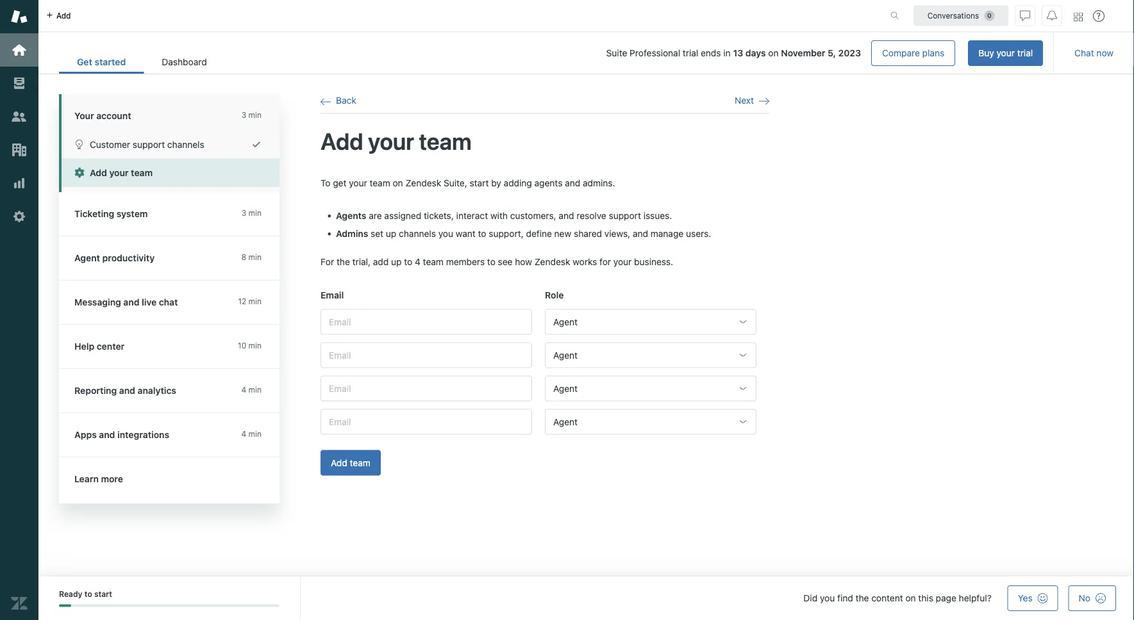 Task type: locate. For each thing, give the bounding box(es) containing it.
channels up add your team button
[[167, 139, 204, 150]]

on left this
[[906, 594, 916, 604]]

2 trial from the left
[[683, 48, 699, 58]]

add
[[321, 128, 363, 155], [90, 168, 107, 178], [331, 458, 348, 469]]

1 vertical spatial add
[[373, 257, 389, 268]]

messaging
[[74, 297, 121, 308]]

0 horizontal spatial trial
[[683, 48, 699, 58]]

0 vertical spatial zendesk
[[406, 178, 441, 188]]

the
[[337, 257, 350, 268], [856, 594, 870, 604]]

5 min from the top
[[249, 342, 262, 351]]

2 horizontal spatial on
[[906, 594, 916, 604]]

min for reporting and analytics
[[249, 386, 262, 395]]

on up assigned
[[393, 178, 403, 188]]

up right the set
[[386, 229, 397, 239]]

3 inside the your account heading
[[242, 111, 246, 120]]

trial for your
[[1018, 48, 1034, 58]]

views,
[[605, 229, 631, 239]]

min for agent productivity
[[249, 253, 262, 262]]

agents are assigned tickets, interact with customers, and resolve support issues.
[[336, 211, 673, 221]]

2 email field from the top
[[321, 343, 532, 368]]

3 for system
[[242, 209, 246, 218]]

customers image
[[11, 108, 28, 125]]

add inside content-title region
[[321, 128, 363, 155]]

chat now button
[[1065, 40, 1125, 66]]

set
[[371, 229, 384, 239]]

email
[[321, 290, 344, 301]]

progress-bar progress bar
[[59, 605, 280, 608]]

0 horizontal spatial on
[[393, 178, 403, 188]]

footer
[[38, 577, 1135, 621]]

3 min
[[242, 111, 262, 120], [242, 209, 262, 218]]

want
[[456, 229, 476, 239]]

3 min inside the your account heading
[[242, 111, 262, 120]]

up right trial,
[[391, 257, 402, 268]]

help center
[[74, 342, 125, 352]]

the right find
[[856, 594, 870, 604]]

you right did
[[820, 594, 835, 604]]

2 3 from the top
[[242, 209, 246, 218]]

channels
[[167, 139, 204, 150], [399, 229, 436, 239]]

1 horizontal spatial support
[[609, 211, 641, 221]]

0 vertical spatial support
[[133, 139, 165, 150]]

get started
[[77, 57, 126, 67]]

channels inside region
[[399, 229, 436, 239]]

productivity
[[102, 253, 155, 264]]

add your team
[[321, 128, 472, 155], [90, 168, 153, 178]]

buy
[[979, 48, 995, 58]]

trial for professional
[[683, 48, 699, 58]]

7 min from the top
[[249, 430, 262, 439]]

0 vertical spatial add
[[56, 11, 71, 20]]

agent for 3rd the agent popup button from the bottom
[[554, 350, 578, 361]]

zendesk products image
[[1075, 13, 1084, 21]]

button displays agent's chat status as invisible. image
[[1021, 11, 1031, 21]]

add right zendesk support image
[[56, 11, 71, 20]]

1 horizontal spatial the
[[856, 594, 870, 604]]

1 vertical spatial on
[[393, 178, 403, 188]]

zendesk right how
[[535, 257, 571, 268]]

to down assigned
[[404, 257, 413, 268]]

min
[[249, 111, 262, 120], [249, 209, 262, 218], [249, 253, 262, 262], [249, 297, 262, 306], [249, 342, 262, 351], [249, 386, 262, 395], [249, 430, 262, 439]]

zendesk
[[406, 178, 441, 188], [535, 257, 571, 268]]

works
[[573, 257, 597, 268]]

on right days
[[769, 48, 779, 58]]

2 vertical spatial add
[[331, 458, 348, 469]]

add button
[[38, 0, 79, 31]]

region
[[321, 177, 770, 492]]

3 email field from the top
[[321, 376, 532, 402]]

1 vertical spatial 4 min
[[242, 430, 262, 439]]

customers,
[[511, 211, 557, 221]]

main element
[[0, 0, 38, 621]]

3 for account
[[242, 111, 246, 120]]

buy your trial button
[[969, 40, 1044, 66]]

1 vertical spatial you
[[820, 594, 835, 604]]

0 vertical spatial start
[[470, 178, 489, 188]]

0 vertical spatial 4 min
[[242, 386, 262, 395]]

0 horizontal spatial add your team
[[90, 168, 153, 178]]

3 min from the top
[[249, 253, 262, 262]]

min inside the your account heading
[[249, 111, 262, 120]]

to right the ready
[[85, 591, 92, 599]]

1 horizontal spatial trial
[[1018, 48, 1034, 58]]

4 agent button from the top
[[545, 410, 757, 435]]

trial down button displays agent's chat status as invisible. image
[[1018, 48, 1034, 58]]

12
[[238, 297, 246, 306]]

agents
[[336, 211, 367, 221]]

0 vertical spatial you
[[439, 229, 454, 239]]

add
[[56, 11, 71, 20], [373, 257, 389, 268]]

0 horizontal spatial you
[[439, 229, 454, 239]]

agents
[[535, 178, 563, 188]]

start
[[470, 178, 489, 188], [94, 591, 112, 599]]

channels inside 'button'
[[167, 139, 204, 150]]

0 vertical spatial 3
[[242, 111, 246, 120]]

suite,
[[444, 178, 468, 188]]

tickets,
[[424, 211, 454, 221]]

agent
[[74, 253, 100, 264], [554, 317, 578, 327], [554, 350, 578, 361], [554, 384, 578, 394], [554, 417, 578, 427]]

up
[[386, 229, 397, 239], [391, 257, 402, 268]]

4 email field from the top
[[321, 410, 532, 435]]

1 vertical spatial 4
[[242, 386, 246, 395]]

1 4 min from the top
[[242, 386, 262, 395]]

1 horizontal spatial you
[[820, 594, 835, 604]]

4 min for integrations
[[242, 430, 262, 439]]

1 vertical spatial support
[[609, 211, 641, 221]]

agent for first the agent popup button from the top of the page
[[554, 317, 578, 327]]

1 horizontal spatial channels
[[399, 229, 436, 239]]

November 5, 2023 text field
[[782, 48, 862, 58]]

admins
[[336, 229, 368, 239]]

Email field
[[321, 309, 532, 335], [321, 343, 532, 368], [321, 376, 532, 402], [321, 410, 532, 435]]

0 vertical spatial add your team
[[321, 128, 472, 155]]

0 horizontal spatial the
[[337, 257, 350, 268]]

ticketing
[[74, 209, 114, 219]]

email field for first the agent popup button from the bottom of the page
[[321, 410, 532, 435]]

section
[[235, 40, 1044, 66]]

your
[[74, 111, 94, 121]]

2 4 min from the top
[[242, 430, 262, 439]]

assigned
[[385, 211, 422, 221]]

1 vertical spatial 3 min
[[242, 209, 262, 218]]

admins.
[[583, 178, 616, 188]]

get help image
[[1094, 10, 1105, 22]]

no button
[[1069, 586, 1117, 612]]

add team button
[[321, 451, 381, 476]]

learn
[[74, 474, 99, 485]]

on inside 'section'
[[769, 48, 779, 58]]

progress bar image
[[59, 605, 71, 608]]

1 3 min from the top
[[242, 111, 262, 120]]

3
[[242, 111, 246, 120], [242, 209, 246, 218]]

support up add your team button
[[133, 139, 165, 150]]

1 vertical spatial the
[[856, 594, 870, 604]]

issues.
[[644, 211, 673, 221]]

1 trial from the left
[[1018, 48, 1034, 58]]

reporting and analytics
[[74, 386, 176, 396]]

add for add team button
[[331, 458, 348, 469]]

min for messaging and live chat
[[249, 297, 262, 306]]

0 horizontal spatial channels
[[167, 139, 204, 150]]

see
[[498, 257, 513, 268]]

agent button
[[545, 309, 757, 335], [545, 343, 757, 368], [545, 376, 757, 402], [545, 410, 757, 435]]

1 vertical spatial channels
[[399, 229, 436, 239]]

resolve
[[577, 211, 607, 221]]

days
[[746, 48, 766, 58]]

2 min from the top
[[249, 209, 262, 218]]

apps
[[74, 430, 97, 441]]

1 vertical spatial add
[[90, 168, 107, 178]]

0 vertical spatial the
[[337, 257, 350, 268]]

0 vertical spatial 3 min
[[242, 111, 262, 120]]

how
[[515, 257, 532, 268]]

with
[[491, 211, 508, 221]]

to
[[478, 229, 487, 239], [404, 257, 413, 268], [488, 257, 496, 268], [85, 591, 92, 599]]

0 vertical spatial add
[[321, 128, 363, 155]]

back
[[336, 95, 357, 106]]

agent for first the agent popup button from the bottom of the page
[[554, 417, 578, 427]]

1 min from the top
[[249, 111, 262, 120]]

channels down assigned
[[399, 229, 436, 239]]

2 vertical spatial on
[[906, 594, 916, 604]]

zendesk left the suite,
[[406, 178, 441, 188]]

2 agent button from the top
[[545, 343, 757, 368]]

you down tickets,
[[439, 229, 454, 239]]

help
[[74, 342, 94, 352]]

to left see
[[488, 257, 496, 268]]

team
[[419, 128, 472, 155], [131, 168, 153, 178], [370, 178, 391, 188], [423, 257, 444, 268], [350, 458, 371, 469]]

12 min
[[238, 297, 262, 306]]

start inside region
[[470, 178, 489, 188]]

3 agent button from the top
[[545, 376, 757, 402]]

footer containing did you find the content on this page helpful?
[[38, 577, 1135, 621]]

0 vertical spatial on
[[769, 48, 779, 58]]

4 min from the top
[[249, 297, 262, 306]]

region containing to get your team on zendesk suite, start by adding agents and admins.
[[321, 177, 770, 492]]

2 vertical spatial 4
[[242, 430, 246, 439]]

0 horizontal spatial add
[[56, 11, 71, 20]]

8 min
[[242, 253, 262, 262]]

email field for second the agent popup button from the bottom
[[321, 376, 532, 402]]

the right for in the top left of the page
[[337, 257, 350, 268]]

1 email field from the top
[[321, 309, 532, 335]]

support up views,
[[609, 211, 641, 221]]

add your team inside button
[[90, 168, 153, 178]]

and
[[565, 178, 581, 188], [559, 211, 574, 221], [633, 229, 649, 239], [123, 297, 140, 308], [119, 386, 135, 396], [99, 430, 115, 441]]

4
[[415, 257, 421, 268], [242, 386, 246, 395], [242, 430, 246, 439]]

and right views,
[[633, 229, 649, 239]]

add your team button
[[62, 159, 280, 187]]

2 3 min from the top
[[242, 209, 262, 218]]

1 vertical spatial zendesk
[[535, 257, 571, 268]]

trial,
[[353, 257, 371, 268]]

agent productivity
[[74, 253, 155, 264]]

6 min from the top
[[249, 386, 262, 395]]

november
[[782, 48, 826, 58]]

0 horizontal spatial start
[[94, 591, 112, 599]]

and right agents
[[565, 178, 581, 188]]

1 horizontal spatial start
[[470, 178, 489, 188]]

0 vertical spatial channels
[[167, 139, 204, 150]]

system
[[117, 209, 148, 219]]

4 min for analytics
[[242, 386, 262, 395]]

support
[[133, 139, 165, 150], [609, 211, 641, 221]]

0 horizontal spatial support
[[133, 139, 165, 150]]

add right trial,
[[373, 257, 389, 268]]

3 min for your account
[[242, 111, 262, 120]]

1 horizontal spatial add your team
[[321, 128, 472, 155]]

trial left ends
[[683, 48, 699, 58]]

compare plans button
[[872, 40, 956, 66]]

trial inside buy your trial button
[[1018, 48, 1034, 58]]

your account heading
[[59, 94, 280, 130]]

1 vertical spatial add your team
[[90, 168, 153, 178]]

your inside 'section'
[[997, 48, 1016, 58]]

add inside region
[[331, 458, 348, 469]]

1 horizontal spatial on
[[769, 48, 779, 58]]

tab list
[[59, 50, 225, 74]]

and left live
[[123, 297, 140, 308]]

more
[[101, 474, 123, 485]]

1 vertical spatial 3
[[242, 209, 246, 218]]

start left by
[[470, 178, 489, 188]]

to
[[321, 178, 331, 188]]

next button
[[735, 95, 770, 107]]

1 vertical spatial start
[[94, 591, 112, 599]]

interact
[[457, 211, 488, 221]]

start right the ready
[[94, 591, 112, 599]]

yes button
[[1008, 586, 1059, 612]]

1 3 from the top
[[242, 111, 246, 120]]



Task type: describe. For each thing, give the bounding box(es) containing it.
to inside footer
[[85, 591, 92, 599]]

messaging and live chat
[[74, 297, 178, 308]]

8
[[242, 253, 246, 262]]

1 vertical spatial up
[[391, 257, 402, 268]]

13
[[734, 48, 744, 58]]

plans
[[923, 48, 945, 58]]

for the trial, add up to 4 team members to see how zendesk works for your business.
[[321, 257, 674, 268]]

next
[[735, 95, 754, 106]]

ready to start
[[59, 591, 112, 599]]

live
[[142, 297, 157, 308]]

content
[[872, 594, 904, 604]]

content-title region
[[321, 127, 770, 156]]

get started image
[[11, 42, 28, 58]]

for
[[321, 257, 334, 268]]

role
[[545, 290, 564, 301]]

your inside content-title region
[[368, 128, 414, 155]]

chat
[[159, 297, 178, 308]]

customer support channels
[[90, 139, 204, 150]]

add team
[[331, 458, 371, 469]]

yes
[[1019, 594, 1033, 604]]

min for your account
[[249, 111, 262, 120]]

1 horizontal spatial add
[[373, 257, 389, 268]]

10 min
[[238, 342, 262, 351]]

5,
[[828, 48, 837, 58]]

professional
[[630, 48, 681, 58]]

new
[[555, 229, 572, 239]]

support,
[[489, 229, 524, 239]]

adding
[[504, 178, 532, 188]]

to get your team on zendesk suite, start by adding agents and admins.
[[321, 178, 616, 188]]

min for apps and integrations
[[249, 430, 262, 439]]

back button
[[321, 95, 357, 107]]

and left analytics
[[119, 386, 135, 396]]

helpful?
[[959, 594, 992, 604]]

conversations
[[928, 11, 980, 20]]

add your team inside content-title region
[[321, 128, 472, 155]]

dashboard tab
[[144, 50, 225, 74]]

min for ticketing system
[[249, 209, 262, 218]]

learn more button
[[59, 458, 277, 502]]

customer
[[90, 139, 130, 150]]

on inside footer
[[906, 594, 916, 604]]

agent for second the agent popup button from the bottom
[[554, 384, 578, 394]]

compare plans
[[883, 48, 945, 58]]

chat
[[1075, 48, 1095, 58]]

organizations image
[[11, 142, 28, 158]]

and up new
[[559, 211, 574, 221]]

did you find the content on this page helpful?
[[804, 594, 992, 604]]

4 for reporting and analytics
[[242, 386, 246, 395]]

min for help center
[[249, 342, 262, 351]]

add inside popup button
[[56, 11, 71, 20]]

customer support channels button
[[62, 130, 280, 159]]

and right apps
[[99, 430, 115, 441]]

users.
[[686, 229, 712, 239]]

tab list containing get started
[[59, 50, 225, 74]]

by
[[492, 178, 502, 188]]

get
[[333, 178, 347, 188]]

buy your trial
[[979, 48, 1034, 58]]

your account
[[74, 111, 131, 121]]

email field for first the agent popup button from the top of the page
[[321, 309, 532, 335]]

views image
[[11, 75, 28, 92]]

learn more
[[74, 474, 123, 485]]

find
[[838, 594, 854, 604]]

started
[[95, 57, 126, 67]]

apps and integrations
[[74, 430, 169, 441]]

on inside region
[[393, 178, 403, 188]]

0 horizontal spatial zendesk
[[406, 178, 441, 188]]

get
[[77, 57, 92, 67]]

start inside footer
[[94, 591, 112, 599]]

for
[[600, 257, 611, 268]]

the inside footer
[[856, 594, 870, 604]]

support inside 'button'
[[133, 139, 165, 150]]

did
[[804, 594, 818, 604]]

1 agent button from the top
[[545, 309, 757, 335]]

chat now
[[1075, 48, 1114, 58]]

ready
[[59, 591, 82, 599]]

page
[[936, 594, 957, 604]]

compare
[[883, 48, 920, 58]]

0 vertical spatial 4
[[415, 257, 421, 268]]

4 for apps and integrations
[[242, 430, 246, 439]]

this
[[919, 594, 934, 604]]

section containing compare plans
[[235, 40, 1044, 66]]

business.
[[635, 257, 674, 268]]

analytics
[[138, 386, 176, 396]]

admin image
[[11, 208, 28, 225]]

team inside content-title region
[[419, 128, 472, 155]]

are
[[369, 211, 382, 221]]

reporting
[[74, 386, 117, 396]]

zendesk image
[[11, 596, 28, 613]]

you inside footer
[[820, 594, 835, 604]]

in
[[724, 48, 731, 58]]

email field for 3rd the agent popup button from the bottom
[[321, 343, 532, 368]]

to right want at the top left of the page
[[478, 229, 487, 239]]

1 horizontal spatial zendesk
[[535, 257, 571, 268]]

ticketing system
[[74, 209, 148, 219]]

integrations
[[117, 430, 169, 441]]

support inside region
[[609, 211, 641, 221]]

no
[[1079, 594, 1091, 604]]

notifications image
[[1048, 11, 1058, 21]]

dashboard
[[162, 57, 207, 67]]

zendesk support image
[[11, 8, 28, 25]]

0 vertical spatial up
[[386, 229, 397, 239]]

3 min for ticketing system
[[242, 209, 262, 218]]

conversations button
[[914, 5, 1009, 26]]

suite professional trial ends in 13 days on november 5, 2023
[[607, 48, 862, 58]]

add for content-title region
[[321, 128, 363, 155]]

define
[[526, 229, 552, 239]]

center
[[97, 342, 125, 352]]

ends
[[701, 48, 721, 58]]

members
[[446, 257, 485, 268]]

reporting image
[[11, 175, 28, 192]]



Task type: vqa. For each thing, say whether or not it's contained in the screenshot.
2nd 3 from the bottom of the page
yes



